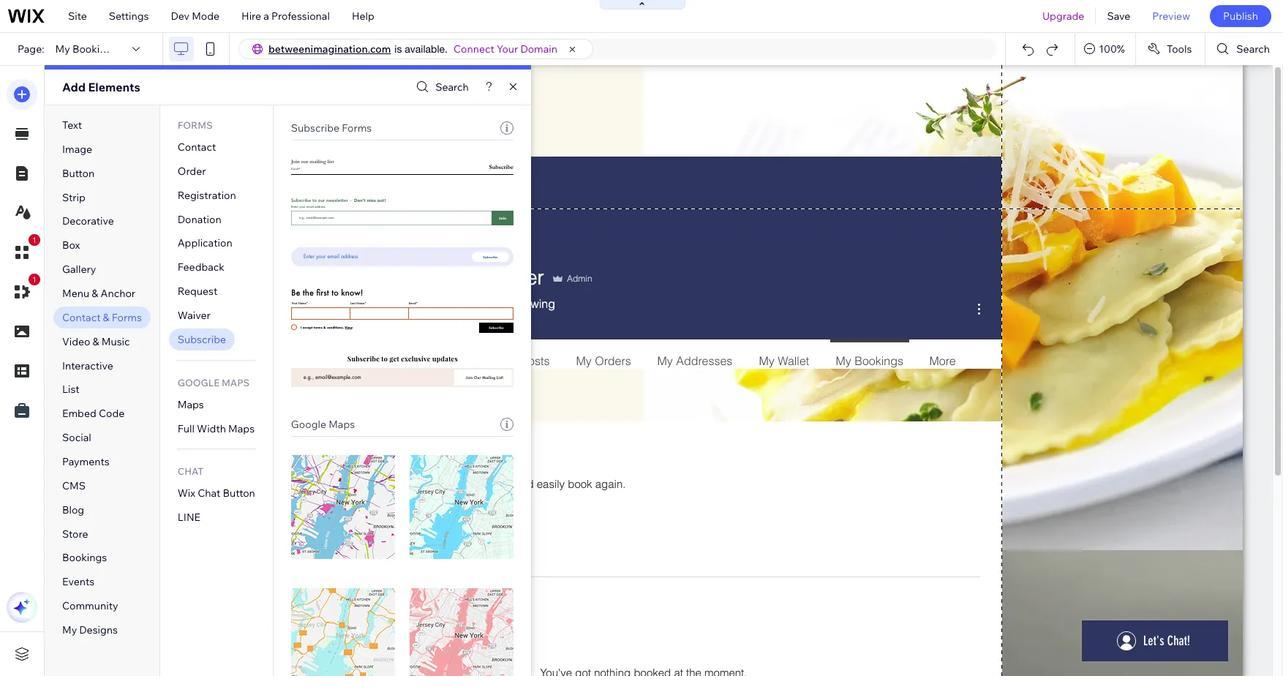 Task type: describe. For each thing, give the bounding box(es) containing it.
music
[[102, 335, 130, 348]]

cms
[[62, 479, 86, 493]]

video & music
[[62, 335, 130, 348]]

full
[[178, 422, 195, 435]]

strip
[[62, 191, 85, 204]]

elements
[[88, 80, 140, 94]]

mode
[[192, 10, 220, 23]]

line
[[178, 511, 201, 524]]

wix
[[178, 487, 195, 500]]

width
[[197, 422, 226, 435]]

domain
[[521, 42, 558, 56]]

anchor
[[101, 287, 135, 300]]

site
[[68, 10, 87, 23]]

preview button
[[1142, 0, 1202, 32]]

community
[[62, 600, 118, 613]]

1 for second 1 button from the bottom of the page
[[32, 236, 37, 244]]

publish
[[1224, 10, 1259, 23]]

donation
[[178, 213, 222, 226]]

1 1 button from the top
[[7, 234, 40, 268]]

your
[[497, 42, 518, 56]]

contact for contact
[[178, 141, 216, 154]]

request
[[178, 285, 218, 298]]

decorative
[[62, 215, 114, 228]]

registration
[[178, 189, 236, 202]]

1 for second 1 button from the top of the page
[[32, 275, 37, 284]]

2 horizontal spatial forms
[[342, 122, 372, 135]]

waiver
[[178, 309, 211, 322]]

upgrade
[[1043, 10, 1085, 23]]

hire a professional
[[242, 10, 330, 23]]

100% button
[[1076, 33, 1136, 65]]

contact & forms
[[62, 311, 142, 324]]

dev mode
[[171, 10, 220, 23]]

& for menu
[[92, 287, 98, 300]]

1 vertical spatial chat
[[198, 487, 221, 500]]

betweenimagination.com
[[269, 42, 391, 56]]

100%
[[1100, 42, 1126, 56]]

connect
[[454, 42, 495, 56]]

feedback
[[178, 261, 225, 274]]

dev
[[171, 10, 190, 23]]

& for video
[[93, 335, 99, 348]]

1 horizontal spatial search
[[1237, 42, 1271, 56]]



Task type: locate. For each thing, give the bounding box(es) containing it.
1 vertical spatial &
[[103, 311, 110, 324]]

0 vertical spatial search
[[1237, 42, 1271, 56]]

add elements
[[62, 80, 140, 94]]

1 button left box
[[7, 234, 40, 268]]

1 horizontal spatial google maps
[[291, 418, 355, 431]]

0 vertical spatial contact
[[178, 141, 216, 154]]

1 vertical spatial search
[[436, 81, 469, 94]]

search down publish
[[1237, 42, 1271, 56]]

1 vertical spatial search button
[[413, 76, 469, 98]]

0 vertical spatial button
[[62, 167, 95, 180]]

help
[[352, 10, 375, 23]]

full width maps
[[178, 422, 255, 435]]

settings
[[109, 10, 149, 23]]

1 vertical spatial google
[[291, 418, 326, 431]]

1 vertical spatial my
[[62, 624, 77, 637]]

bookings up events
[[62, 552, 107, 565]]

0 horizontal spatial subscribe
[[178, 333, 226, 346]]

menu & anchor
[[62, 287, 135, 300]]

my left designs
[[62, 624, 77, 637]]

chat right wix
[[198, 487, 221, 500]]

bookings
[[72, 42, 117, 56], [62, 552, 107, 565]]

gallery
[[62, 263, 96, 276]]

0 vertical spatial 1 button
[[7, 234, 40, 268]]

1
[[32, 236, 37, 244], [32, 275, 37, 284]]

my for my bookings
[[55, 42, 70, 56]]

publish button
[[1211, 5, 1272, 27]]

1 horizontal spatial contact
[[178, 141, 216, 154]]

0 vertical spatial my
[[55, 42, 70, 56]]

contact up order
[[178, 141, 216, 154]]

1 1 from the top
[[32, 236, 37, 244]]

tools
[[1167, 42, 1193, 56]]

1 button
[[7, 234, 40, 268], [7, 274, 40, 307]]

0 horizontal spatial search button
[[413, 76, 469, 98]]

0 vertical spatial search button
[[1207, 33, 1284, 65]]

1 left the gallery
[[32, 275, 37, 284]]

button right wix
[[223, 487, 255, 500]]

1 horizontal spatial forms
[[178, 119, 213, 131]]

1 vertical spatial subscribe
[[178, 333, 226, 346]]

save button
[[1097, 0, 1142, 32]]

contact for contact & forms
[[62, 311, 101, 324]]

0 vertical spatial chat
[[178, 466, 204, 478]]

contact up video
[[62, 311, 101, 324]]

interactive
[[62, 359, 113, 372]]

chat up wix
[[178, 466, 204, 478]]

preview
[[1153, 10, 1191, 23]]

bookings down site
[[72, 42, 117, 56]]

blog
[[62, 503, 84, 517]]

0 horizontal spatial google maps
[[178, 377, 250, 388]]

add
[[62, 80, 86, 94]]

my
[[55, 42, 70, 56], [62, 624, 77, 637]]

1 left box
[[32, 236, 37, 244]]

code
[[99, 407, 125, 420]]

my for my designs
[[62, 624, 77, 637]]

0 horizontal spatial button
[[62, 167, 95, 180]]

google maps
[[178, 377, 250, 388], [291, 418, 355, 431]]

0 vertical spatial 1
[[32, 236, 37, 244]]

& down the 'menu & anchor'
[[103, 311, 110, 324]]

available.
[[405, 43, 448, 55]]

forms
[[178, 119, 213, 131], [342, 122, 372, 135], [112, 311, 142, 324]]

0 vertical spatial google maps
[[178, 377, 250, 388]]

search button down publish 'button'
[[1207, 33, 1284, 65]]

menu
[[62, 287, 89, 300]]

social
[[62, 431, 91, 444]]

is
[[395, 43, 402, 55]]

google
[[178, 377, 220, 388], [291, 418, 326, 431]]

hire
[[242, 10, 261, 23]]

my designs
[[62, 624, 118, 637]]

& right menu
[[92, 287, 98, 300]]

1 vertical spatial bookings
[[62, 552, 107, 565]]

designs
[[79, 624, 118, 637]]

contact
[[178, 141, 216, 154], [62, 311, 101, 324]]

0 vertical spatial bookings
[[72, 42, 117, 56]]

button down the image
[[62, 167, 95, 180]]

search button
[[1207, 33, 1284, 65], [413, 76, 469, 98]]

subscribe forms
[[291, 122, 372, 135]]

is available. connect your domain
[[395, 42, 558, 56]]

1 horizontal spatial button
[[223, 487, 255, 500]]

1 vertical spatial google maps
[[291, 418, 355, 431]]

list
[[62, 383, 80, 396]]

button
[[62, 167, 95, 180], [223, 487, 255, 500]]

my down site
[[55, 42, 70, 56]]

a
[[264, 10, 269, 23]]

save
[[1108, 10, 1131, 23]]

my bookings
[[55, 42, 117, 56]]

0 vertical spatial google
[[178, 377, 220, 388]]

maps
[[222, 377, 250, 388], [178, 398, 204, 411], [329, 418, 355, 431], [228, 422, 255, 435]]

search
[[1237, 42, 1271, 56], [436, 81, 469, 94]]

& for contact
[[103, 311, 110, 324]]

&
[[92, 287, 98, 300], [103, 311, 110, 324], [93, 335, 99, 348]]

search down the connect
[[436, 81, 469, 94]]

video
[[62, 335, 90, 348]]

0 vertical spatial &
[[92, 287, 98, 300]]

events
[[62, 576, 95, 589]]

1 vertical spatial button
[[223, 487, 255, 500]]

1 horizontal spatial search button
[[1207, 33, 1284, 65]]

subscribe for subscribe forms
[[291, 122, 340, 135]]

tools button
[[1137, 33, 1206, 65]]

1 button left menu
[[7, 274, 40, 307]]

0 horizontal spatial forms
[[112, 311, 142, 324]]

professional
[[272, 10, 330, 23]]

1 vertical spatial 1 button
[[7, 274, 40, 307]]

payments
[[62, 455, 110, 468]]

search button down available.
[[413, 76, 469, 98]]

image
[[62, 143, 92, 156]]

0 horizontal spatial google
[[178, 377, 220, 388]]

& right video
[[93, 335, 99, 348]]

1 horizontal spatial subscribe
[[291, 122, 340, 135]]

2 1 from the top
[[32, 275, 37, 284]]

1 vertical spatial contact
[[62, 311, 101, 324]]

2 1 button from the top
[[7, 274, 40, 307]]

0 horizontal spatial search
[[436, 81, 469, 94]]

subscribe
[[291, 122, 340, 135], [178, 333, 226, 346]]

application
[[178, 237, 233, 250]]

embed
[[62, 407, 96, 420]]

box
[[62, 239, 80, 252]]

wix chat button
[[178, 487, 255, 500]]

0 horizontal spatial contact
[[62, 311, 101, 324]]

embed code
[[62, 407, 125, 420]]

1 horizontal spatial google
[[291, 418, 326, 431]]

store
[[62, 527, 88, 541]]

order
[[178, 165, 206, 178]]

text
[[62, 119, 82, 132]]

subscribe for subscribe
[[178, 333, 226, 346]]

1 vertical spatial 1
[[32, 275, 37, 284]]

chat
[[178, 466, 204, 478], [198, 487, 221, 500]]

2 vertical spatial &
[[93, 335, 99, 348]]

0 vertical spatial subscribe
[[291, 122, 340, 135]]



Task type: vqa. For each thing, say whether or not it's contained in the screenshot.
Section:
no



